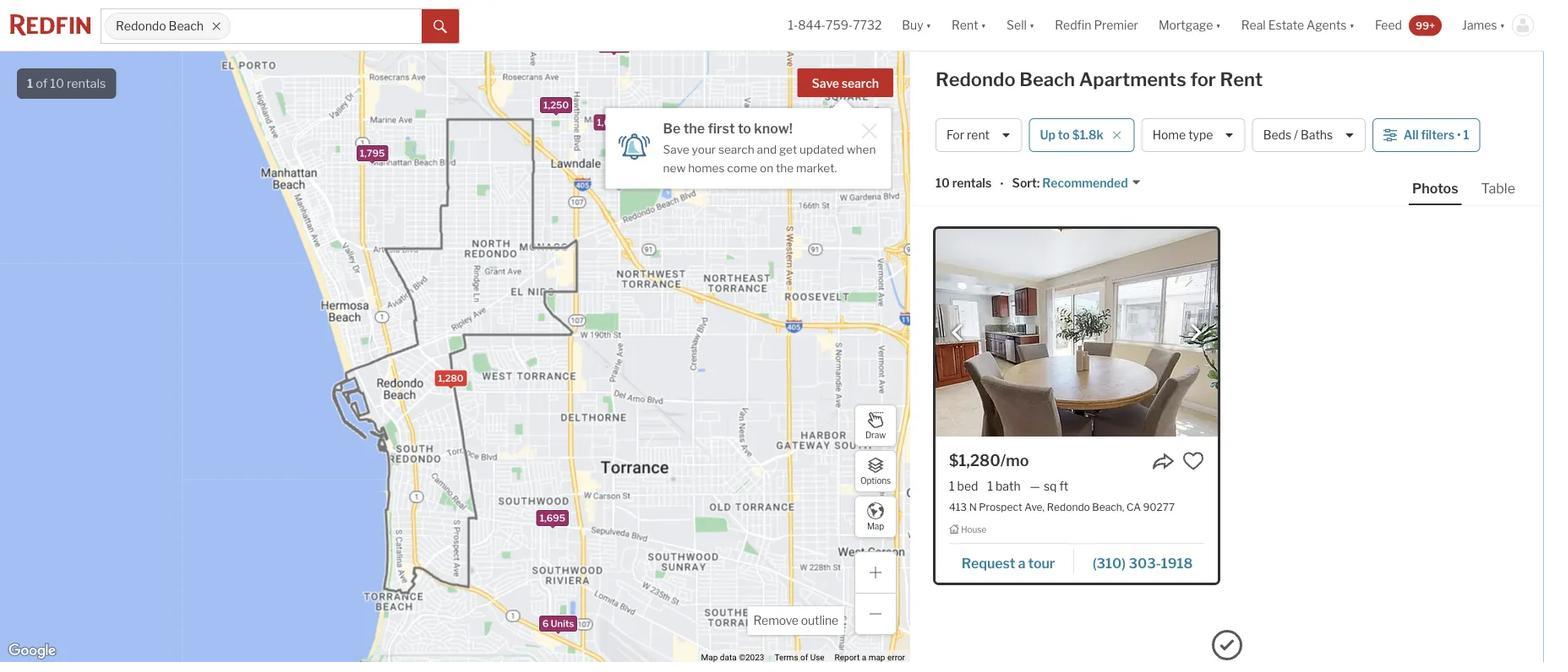 Task type: locate. For each thing, give the bounding box(es) containing it.
0 vertical spatial •
[[1458, 128, 1462, 142]]

— sq ft
[[1030, 479, 1069, 494]]

10 right the of
[[50, 76, 64, 91]]

• left sort on the right of page
[[1000, 177, 1004, 192]]

0 vertical spatial save
[[812, 77, 840, 91]]

the inside save your search and get updated when new homes come on the market.
[[776, 161, 794, 175]]

sq
[[1044, 479, 1057, 494]]

beach left "remove redondo beach" icon
[[169, 19, 204, 33]]

rent right for in the top of the page
[[1220, 68, 1263, 91]]

rent
[[967, 128, 990, 142]]

1 horizontal spatial beach
[[1020, 68, 1076, 91]]

redfin premier button
[[1045, 0, 1149, 51]]

0 horizontal spatial 10
[[50, 76, 64, 91]]

table button
[[1478, 179, 1519, 204]]

rentals
[[67, 76, 106, 91], [953, 176, 992, 191]]

0 horizontal spatial to
[[738, 120, 752, 137]]

get
[[780, 142, 798, 156]]

remove
[[754, 614, 799, 629]]

beach up 'up'
[[1020, 68, 1076, 91]]

home type button
[[1142, 118, 1246, 152]]

sell
[[1007, 18, 1027, 32]]

/mo
[[1001, 452, 1029, 470]]

market.
[[797, 161, 837, 175]]

first
[[708, 120, 735, 137]]

rent ▾
[[952, 18, 987, 32]]

(310)
[[1093, 555, 1126, 572]]

1 left bath
[[988, 479, 993, 494]]

▾ for sell ▾
[[1030, 18, 1035, 32]]

1 horizontal spatial search
[[842, 77, 879, 91]]

map button
[[855, 496, 897, 539]]

1 vertical spatial search
[[719, 142, 755, 156]]

1 left the of
[[27, 76, 33, 91]]

▾ right buy
[[926, 18, 932, 32]]

1-
[[788, 18, 798, 32]]

1 vertical spatial the
[[776, 161, 794, 175]]

0 vertical spatial rent
[[952, 18, 979, 32]]

1 horizontal spatial to
[[1058, 128, 1070, 142]]

apartments
[[1079, 68, 1187, 91]]

search up come
[[719, 142, 755, 156]]

6 ▾ from the left
[[1500, 18, 1506, 32]]

the right on
[[776, 161, 794, 175]]

2 ▾ from the left
[[981, 18, 987, 32]]

sort
[[1013, 176, 1037, 191]]

sell ▾
[[1007, 18, 1035, 32]]

sell ▾ button
[[997, 0, 1045, 51]]

save search
[[812, 77, 879, 91]]

the
[[684, 120, 705, 137], [776, 161, 794, 175]]

1 inside button
[[1464, 128, 1470, 142]]

to right 'up'
[[1058, 128, 1070, 142]]

search inside button
[[842, 77, 879, 91]]

sort :
[[1013, 176, 1040, 191]]

mortgage
[[1159, 18, 1214, 32]]

$1,280
[[950, 452, 1001, 470]]

• inside all filters • 1 button
[[1458, 128, 1462, 142]]

buy ▾ button
[[892, 0, 942, 51]]

2 vertical spatial redondo
[[1047, 501, 1091, 513]]

rent
[[952, 18, 979, 32], [1220, 68, 1263, 91]]

1 horizontal spatial rentals
[[953, 176, 992, 191]]

beach for redondo beach
[[169, 19, 204, 33]]

0 horizontal spatial search
[[719, 142, 755, 156]]

▾
[[926, 18, 932, 32], [981, 18, 987, 32], [1030, 18, 1035, 32], [1216, 18, 1222, 32], [1350, 18, 1355, 32], [1500, 18, 1506, 32]]

redondo down ft
[[1047, 501, 1091, 513]]

1 ▾ from the left
[[926, 18, 932, 32]]

0 vertical spatial redondo
[[116, 19, 166, 33]]

baths
[[1301, 128, 1334, 142]]

1 vertical spatial redondo
[[936, 68, 1016, 91]]

0 vertical spatial search
[[842, 77, 879, 91]]

• inside 10 rentals •
[[1000, 177, 1004, 192]]

tour
[[1029, 555, 1055, 572]]

▾ for mortgage ▾
[[1216, 18, 1222, 32]]

photos
[[1413, 180, 1459, 197]]

413 n prospect ave, redondo beach, ca 90277
[[950, 501, 1175, 513]]

1 vertical spatial •
[[1000, 177, 1004, 192]]

1 vertical spatial 10
[[936, 176, 950, 191]]

90277
[[1144, 501, 1175, 513]]

▾ for rent ▾
[[981, 18, 987, 32]]

map region
[[0, 33, 1048, 663]]

1 vertical spatial beach
[[1020, 68, 1076, 91]]

1 vertical spatial save
[[663, 142, 690, 156]]

premier
[[1094, 18, 1139, 32]]

redondo left "remove redondo beach" icon
[[116, 19, 166, 33]]

0 horizontal spatial rentals
[[67, 76, 106, 91]]

search
[[842, 77, 879, 91], [719, 142, 755, 156]]

844-
[[798, 18, 826, 32]]

1 horizontal spatial 10
[[936, 176, 950, 191]]

7732
[[853, 18, 882, 32]]

▾ right sell
[[1030, 18, 1035, 32]]

1 horizontal spatial redondo
[[936, 68, 1016, 91]]

mortgage ▾
[[1159, 18, 1222, 32]]

to right the "first"
[[738, 120, 752, 137]]

save inside save your search and get updated when new homes come on the market.
[[663, 142, 690, 156]]

remove up to $1.8k image
[[1112, 130, 1123, 140]]

1
[[27, 76, 33, 91], [1464, 128, 1470, 142], [950, 479, 955, 494], [988, 479, 993, 494]]

▾ right 'james'
[[1500, 18, 1506, 32]]

1,795
[[360, 148, 385, 159]]

▾ left sell
[[981, 18, 987, 32]]

save inside button
[[812, 77, 840, 91]]

rentals right the of
[[67, 76, 106, 91]]

save down 1-844-759-7732
[[812, 77, 840, 91]]

1 horizontal spatial •
[[1458, 128, 1462, 142]]

search down 7732
[[842, 77, 879, 91]]

favorite button image
[[1183, 451, 1205, 473]]

0 vertical spatial rentals
[[67, 76, 106, 91]]

redondo beach
[[116, 19, 204, 33]]

(310) 303-1918 link
[[1075, 548, 1205, 576]]

•
[[1458, 128, 1462, 142], [1000, 177, 1004, 192]]

redondo
[[116, 19, 166, 33], [936, 68, 1016, 91], [1047, 501, 1091, 513]]

previous button image
[[950, 325, 966, 342]]

save
[[812, 77, 840, 91], [663, 142, 690, 156]]

3 ▾ from the left
[[1030, 18, 1035, 32]]

759-
[[826, 18, 853, 32]]

▾ right agents
[[1350, 18, 1355, 32]]

None search field
[[231, 9, 422, 43]]

0 horizontal spatial save
[[663, 142, 690, 156]]

5 ▾ from the left
[[1350, 18, 1355, 32]]

1-844-759-7732
[[788, 18, 882, 32]]

▾ right mortgage
[[1216, 18, 1222, 32]]

beach
[[169, 19, 204, 33], [1020, 68, 1076, 91]]

know!
[[754, 120, 793, 137]]

recommended
[[1043, 176, 1128, 191]]

the right "be"
[[684, 120, 705, 137]]

1 vertical spatial rentals
[[953, 176, 992, 191]]

• right filters
[[1458, 128, 1462, 142]]

bed
[[958, 479, 979, 494]]

0 horizontal spatial •
[[1000, 177, 1004, 192]]

0 vertical spatial the
[[684, 120, 705, 137]]

—
[[1030, 479, 1041, 494]]

come
[[727, 161, 758, 175]]

1 for 1 bath
[[988, 479, 993, 494]]

all filters • 1 button
[[1373, 118, 1481, 152]]

favorite button checkbox
[[1183, 451, 1205, 473]]

rentals down for rent
[[953, 176, 992, 191]]

4 ▾ from the left
[[1216, 18, 1222, 32]]

1 horizontal spatial save
[[812, 77, 840, 91]]

6 units
[[543, 619, 574, 630]]

1 right filters
[[1464, 128, 1470, 142]]

1 horizontal spatial the
[[776, 161, 794, 175]]

1 horizontal spatial rent
[[1220, 68, 1263, 91]]

save search button
[[798, 68, 894, 97]]

save for save search
[[812, 77, 840, 91]]

0 horizontal spatial redondo
[[116, 19, 166, 33]]

0 horizontal spatial beach
[[169, 19, 204, 33]]

0 horizontal spatial rent
[[952, 18, 979, 32]]

prospect
[[979, 501, 1023, 513]]

redondo down rent ▾ button
[[936, 68, 1016, 91]]

10 down for
[[936, 176, 950, 191]]

0 vertical spatial beach
[[169, 19, 204, 33]]

feed
[[1376, 18, 1403, 32]]

rent right buy ▾
[[952, 18, 979, 32]]

save up new
[[663, 142, 690, 156]]

1 left bed
[[950, 479, 955, 494]]

1918
[[1162, 555, 1193, 572]]

request a tour
[[962, 555, 1055, 572]]

6
[[543, 619, 549, 630]]



Task type: vqa. For each thing, say whether or not it's contained in the screenshot.
more
no



Task type: describe. For each thing, give the bounding box(es) containing it.
beds
[[1264, 128, 1292, 142]]

mortgage ▾ button
[[1149, 0, 1232, 51]]

10 inside 10 rentals •
[[936, 176, 950, 191]]

next button image
[[1188, 325, 1205, 342]]

remove outline
[[754, 614, 839, 629]]

for rent button
[[936, 118, 1023, 152]]

redfin
[[1055, 18, 1092, 32]]

/
[[1295, 128, 1299, 142]]

$1,280 /mo
[[950, 452, 1029, 470]]

james
[[1463, 18, 1498, 32]]

$1.8k
[[1073, 128, 1104, 142]]

▾ for james ▾
[[1500, 18, 1506, 32]]

1 bed
[[950, 479, 979, 494]]

413
[[950, 501, 967, 513]]

rent inside rent ▾ dropdown button
[[952, 18, 979, 32]]

table
[[1482, 180, 1516, 197]]

draw
[[866, 431, 886, 441]]

save your search and get updated when new homes come on the market.
[[663, 142, 876, 175]]

recommended button
[[1040, 175, 1142, 192]]

buy ▾
[[902, 18, 932, 32]]

303-
[[1129, 555, 1162, 572]]

estate
[[1269, 18, 1305, 32]]

be
[[663, 120, 681, 137]]

(310) 303-1918
[[1093, 555, 1193, 572]]

up to $1.8k
[[1040, 128, 1104, 142]]

options button
[[855, 451, 897, 493]]

real
[[1242, 18, 1266, 32]]

0 vertical spatial 10
[[50, 76, 64, 91]]

1,280
[[438, 373, 464, 384]]

real estate agents ▾ button
[[1232, 0, 1365, 51]]

be the first to know! dialog
[[606, 98, 892, 189]]

draw button
[[855, 405, 897, 447]]

remove redondo beach image
[[211, 21, 222, 31]]

rentals inside 10 rentals •
[[953, 176, 992, 191]]

for
[[947, 128, 965, 142]]

save for save your search and get updated when new homes come on the market.
[[663, 142, 690, 156]]

beds / baths button
[[1253, 118, 1366, 152]]

all filters • 1
[[1404, 128, 1470, 142]]

a
[[1018, 555, 1026, 572]]

rent ▾ button
[[942, 0, 997, 51]]

homes
[[688, 161, 725, 175]]

on
[[760, 161, 774, 175]]

:
[[1037, 176, 1040, 191]]

mortgage ▾ button
[[1159, 0, 1222, 51]]

sell ▾ button
[[1007, 0, 1035, 51]]

google image
[[4, 641, 60, 663]]

up to $1.8k button
[[1029, 118, 1135, 152]]

home
[[1153, 128, 1186, 142]]

photo of 413 n prospect ave, redondo beach, ca 90277 image
[[936, 229, 1218, 437]]

beach for redondo beach apartments for rent
[[1020, 68, 1076, 91]]

redondo for redondo beach
[[116, 19, 166, 33]]

1 bath
[[988, 479, 1021, 494]]

when
[[847, 142, 876, 156]]

request a tour button
[[950, 549, 1075, 575]]

your
[[692, 142, 716, 156]]

redondo for redondo beach apartments for rent
[[936, 68, 1016, 91]]

ave,
[[1025, 501, 1045, 513]]

be the first to know!
[[663, 120, 793, 137]]

units
[[551, 619, 574, 630]]

beds / baths
[[1264, 128, 1334, 142]]

n
[[970, 501, 977, 513]]

▾ inside dropdown button
[[1350, 18, 1355, 32]]

up
[[1040, 128, 1056, 142]]

• for 10 rentals •
[[1000, 177, 1004, 192]]

submit search image
[[434, 20, 447, 34]]

99+
[[1416, 19, 1436, 31]]

▾ for buy ▾
[[926, 18, 932, 32]]

1,695
[[540, 513, 566, 524]]

1-844-759-7732 link
[[788, 18, 882, 32]]

1,250
[[544, 100, 569, 111]]

outline
[[801, 614, 839, 629]]

1 for 1 bed
[[950, 479, 955, 494]]

to inside button
[[1058, 128, 1070, 142]]

1 vertical spatial rent
[[1220, 68, 1263, 91]]

beach,
[[1093, 501, 1125, 513]]

for rent
[[947, 128, 990, 142]]

updated
[[800, 142, 845, 156]]

james ▾
[[1463, 18, 1506, 32]]

house
[[961, 525, 987, 535]]

to inside dialog
[[738, 120, 752, 137]]

1 of 10 rentals
[[27, 76, 106, 91]]

type
[[1189, 128, 1214, 142]]

filters
[[1422, 128, 1455, 142]]

real estate agents ▾ link
[[1242, 0, 1355, 51]]

1 for 1 of 10 rentals
[[27, 76, 33, 91]]

new
[[663, 161, 686, 175]]

redfin premier
[[1055, 18, 1139, 32]]

search inside save your search and get updated when new homes come on the market.
[[719, 142, 755, 156]]

0 horizontal spatial the
[[684, 120, 705, 137]]

2 horizontal spatial redondo
[[1047, 501, 1091, 513]]

ft
[[1060, 479, 1069, 494]]

rent ▾ button
[[952, 0, 987, 51]]

and
[[757, 142, 777, 156]]

home type
[[1153, 128, 1214, 142]]

redondo beach apartments for rent
[[936, 68, 1263, 91]]

agents
[[1307, 18, 1347, 32]]

• for all filters • 1
[[1458, 128, 1462, 142]]

options
[[861, 476, 891, 486]]

real estate agents ▾
[[1242, 18, 1355, 32]]

request
[[962, 555, 1016, 572]]



